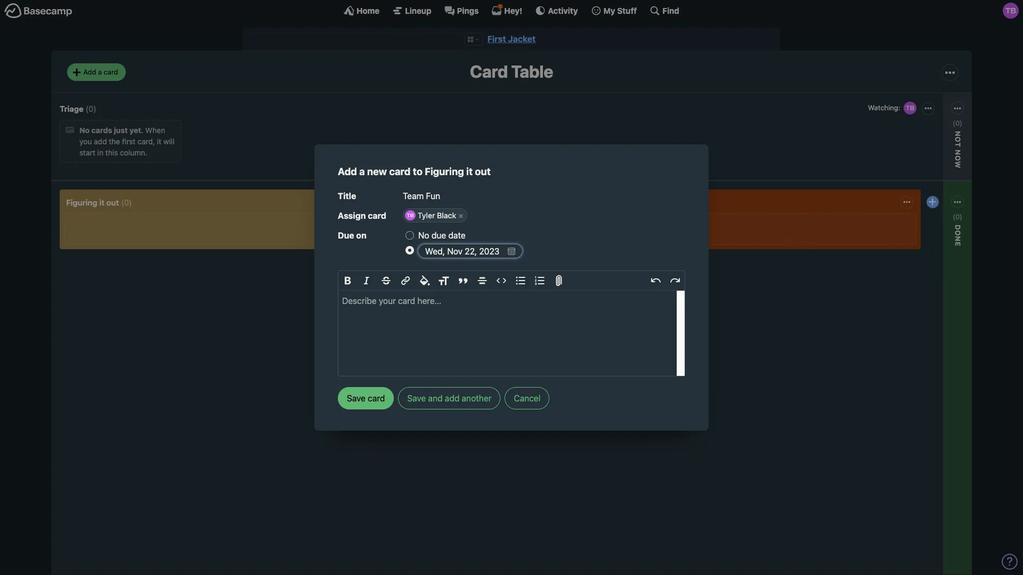 Task type: describe. For each thing, give the bounding box(es) containing it.
just
[[114, 126, 128, 135]]

× link
[[456, 211, 467, 221]]

2 horizontal spatial it
[[467, 166, 473, 178]]

first jacket
[[488, 34, 536, 44]]

no for no due date
[[419, 231, 430, 241]]

activity
[[548, 6, 578, 15]]

n
[[954, 131, 963, 137]]

when
[[145, 126, 165, 135]]

1 horizontal spatial figuring
[[425, 166, 464, 178]]

the
[[109, 137, 120, 146]]

Choose date… field
[[419, 244, 523, 259]]

lineup link
[[393, 5, 432, 16]]

n o t n o w
[[954, 131, 963, 169]]

×
[[459, 211, 464, 220]]

save and add another
[[408, 394, 492, 404]]

0 horizontal spatial tyler black image
[[463, 218, 478, 233]]

w
[[954, 161, 963, 169]]

figuring it out (0)
[[66, 198, 132, 207]]

0 horizontal spatial it
[[99, 198, 105, 207]]

color it purple image
[[459, 256, 468, 264]]

yet
[[130, 126, 141, 135]]

0 horizontal spatial out
[[107, 198, 119, 207]]

o for n o t n o w
[[954, 137, 963, 143]]

you
[[79, 137, 92, 146]]

add a new card to figuring it out
[[338, 166, 491, 178]]

title
[[338, 191, 356, 201]]

add card link
[[404, 285, 478, 298]]

add for add a card
[[83, 68, 96, 76]]

(0) right 'figuring it out' link
[[121, 198, 132, 207]]

0 vertical spatial watching:
[[869, 103, 901, 112]]

cancel
[[514, 394, 541, 404]]

lineup
[[405, 6, 432, 15]]

card inside add card link
[[422, 287, 437, 296]]

jacket
[[508, 34, 536, 44]]

save
[[408, 394, 426, 404]]

table
[[512, 62, 554, 82]]

(0) up d
[[953, 213, 963, 221]]

first jacket link
[[488, 34, 536, 44]]

first
[[488, 34, 506, 44]]

tyler black ×
[[418, 211, 464, 220]]

switch accounts image
[[4, 3, 73, 19]]

Type a card title… text field
[[403, 188, 686, 205]]

my stuff button
[[591, 5, 637, 16]]

color it red image
[[438, 256, 446, 264]]

o for d o n e
[[954, 231, 963, 236]]

2 n from the top
[[954, 236, 963, 242]]

due
[[432, 231, 446, 241]]

home
[[357, 6, 380, 15]]

cancel link
[[505, 388, 550, 410]]

add a card link
[[67, 64, 126, 81]]

and
[[428, 394, 443, 404]]

1 vertical spatial figuring
[[66, 198, 97, 207]]

hey!
[[505, 6, 523, 15]]

e
[[954, 242, 963, 247]]

2 vertical spatial watching:
[[890, 234, 925, 243]]

card
[[470, 62, 508, 82]]

no cards just yet
[[79, 126, 141, 135]]

.
[[141, 126, 143, 135]]

add inside . when you add the first card, it will start in this column.
[[94, 137, 107, 146]]

another
[[462, 394, 492, 404]]

1 horizontal spatial out
[[475, 166, 491, 178]]

cards
[[91, 126, 112, 135]]

pings button
[[445, 5, 479, 16]]



Task type: locate. For each thing, give the bounding box(es) containing it.
black
[[437, 211, 457, 220]]

no inside add it to the schedule? option group
[[419, 231, 430, 241]]

0 vertical spatial figuring
[[425, 166, 464, 178]]

0 horizontal spatial add
[[83, 68, 96, 76]]

0 vertical spatial n
[[954, 150, 963, 156]]

it
[[157, 137, 161, 146], [467, 166, 473, 178], [99, 198, 105, 207]]

no
[[79, 126, 90, 135], [419, 231, 430, 241]]

activity link
[[536, 5, 578, 16]]

my stuff
[[604, 6, 637, 15]]

it down in
[[99, 198, 105, 207]]

color it pink image
[[448, 256, 457, 264]]

no due date
[[419, 231, 466, 241]]

watching:
[[869, 103, 901, 112], [406, 221, 441, 230], [890, 234, 925, 243]]

on
[[356, 231, 367, 241]]

no left due
[[419, 231, 430, 241]]

tyler black image
[[903, 101, 918, 116], [463, 218, 478, 233]]

add it to the schedule? option group
[[406, 228, 686, 260]]

tyler
[[418, 211, 435, 220]]

add for add a new card to figuring it out
[[338, 166, 357, 178]]

n
[[954, 150, 963, 156], [954, 236, 963, 242]]

assign
[[338, 211, 366, 221]]

1 horizontal spatial no
[[419, 231, 430, 241]]

column.
[[120, 148, 147, 157]]

add up in
[[94, 137, 107, 146]]

. when you add the first card, it will start in this column.
[[79, 126, 175, 157]]

add right and on the left bottom of the page
[[445, 394, 460, 404]]

1 vertical spatial n
[[954, 236, 963, 242]]

1 vertical spatial no
[[419, 231, 430, 241]]

1 vertical spatial out
[[107, 198, 119, 207]]

figuring down start on the top left of page
[[66, 198, 97, 207]]

1 horizontal spatial add
[[445, 394, 460, 404]]

o up e
[[954, 231, 963, 236]]

(0) up n
[[953, 119, 963, 127]]

o up w
[[954, 137, 963, 143]]

o down t
[[954, 156, 963, 161]]

(0)
[[86, 104, 96, 113], [953, 119, 963, 127], [121, 198, 132, 207], [953, 213, 963, 221]]

t
[[954, 143, 963, 148]]

triage link
[[60, 104, 84, 113]]

2 horizontal spatial add
[[406, 287, 420, 296]]

color it green image
[[416, 268, 425, 276]]

add for add card
[[406, 287, 420, 296]]

a for new
[[360, 166, 365, 178]]

add a card
[[83, 68, 118, 76]]

(0) right triage link
[[86, 104, 96, 113]]

find button
[[650, 5, 680, 16]]

0 horizontal spatial a
[[98, 68, 102, 76]]

add up title
[[338, 166, 357, 178]]

main element
[[0, 0, 1024, 21]]

first
[[122, 137, 136, 146]]

1 horizontal spatial a
[[360, 166, 365, 178]]

triage
[[60, 104, 84, 113]]

save and add another button
[[399, 388, 501, 410]]

add
[[94, 137, 107, 146], [445, 394, 460, 404]]

add up triage (0)
[[83, 68, 96, 76]]

tyler black image
[[1004, 3, 1020, 19]]

triage (0)
[[60, 104, 96, 113]]

0 horizontal spatial no
[[79, 126, 90, 135]]

0 horizontal spatial add
[[94, 137, 107, 146]]

new
[[367, 166, 387, 178]]

0 vertical spatial add
[[94, 137, 107, 146]]

hey! button
[[492, 5, 523, 16]]

None submit
[[887, 153, 962, 166], [404, 234, 478, 247], [887, 247, 962, 260], [404, 304, 478, 318], [338, 388, 394, 410], [887, 153, 962, 166], [404, 234, 478, 247], [887, 247, 962, 260], [404, 304, 478, 318], [338, 388, 394, 410]]

card,
[[138, 137, 155, 146]]

stuff
[[618, 6, 637, 15]]

1 vertical spatial watching:
[[406, 221, 441, 230]]

it up × link
[[467, 166, 473, 178]]

2 o from the top
[[954, 156, 963, 161]]

color it orange image
[[427, 256, 436, 264]]

figuring it out link
[[66, 198, 119, 207]]

it inside . when you add the first card, it will start in this column.
[[157, 137, 161, 146]]

color it yellow image
[[416, 256, 425, 264]]

start
[[79, 148, 95, 157]]

0 vertical spatial add
[[83, 68, 96, 76]]

a
[[98, 68, 102, 76], [360, 166, 365, 178]]

this
[[105, 148, 118, 157]]

add down color it blue icon
[[406, 287, 420, 296]]

figuring
[[425, 166, 464, 178], [66, 198, 97, 207]]

due on
[[338, 231, 367, 241]]

Describe your card here… text field
[[339, 291, 685, 376]]

1 horizontal spatial add
[[338, 166, 357, 178]]

will
[[164, 137, 175, 146]]

0 vertical spatial no
[[79, 126, 90, 135]]

0 vertical spatial tyler black image
[[903, 101, 918, 116]]

assign card
[[338, 211, 387, 221]]

in
[[97, 148, 103, 157]]

1 vertical spatial a
[[360, 166, 365, 178]]

no for no cards just yet
[[79, 126, 90, 135]]

n down d
[[954, 236, 963, 242]]

2 vertical spatial it
[[99, 198, 105, 207]]

1 vertical spatial tyler black image
[[463, 218, 478, 233]]

2 vertical spatial add
[[406, 287, 420, 296]]

add
[[83, 68, 96, 76], [338, 166, 357, 178], [406, 287, 420, 296]]

option group
[[404, 253, 478, 279]]

0 vertical spatial it
[[157, 137, 161, 146]]

1 o from the top
[[954, 137, 963, 143]]

3 o from the top
[[954, 231, 963, 236]]

0 vertical spatial out
[[475, 166, 491, 178]]

figuring right to
[[425, 166, 464, 178]]

1 horizontal spatial tyler black image
[[903, 101, 918, 116]]

o
[[954, 137, 963, 143], [954, 156, 963, 161], [954, 231, 963, 236]]

1 vertical spatial add
[[445, 394, 460, 404]]

0 horizontal spatial figuring
[[66, 198, 97, 207]]

n down t
[[954, 150, 963, 156]]

0 vertical spatial o
[[954, 137, 963, 143]]

color it brown image
[[427, 268, 436, 276]]

due
[[338, 231, 354, 241]]

1 vertical spatial it
[[467, 166, 473, 178]]

0 vertical spatial a
[[98, 68, 102, 76]]

pings
[[457, 6, 479, 15]]

1 vertical spatial o
[[954, 156, 963, 161]]

1 vertical spatial add
[[338, 166, 357, 178]]

color it blue image
[[406, 268, 414, 276]]

2 vertical spatial o
[[954, 231, 963, 236]]

card table
[[470, 62, 554, 82]]

to
[[413, 166, 423, 178]]

out
[[475, 166, 491, 178], [107, 198, 119, 207]]

home link
[[344, 5, 380, 16]]

color it white image
[[406, 256, 414, 264]]

add card
[[406, 287, 437, 296]]

d o n e
[[954, 225, 963, 247]]

1 horizontal spatial it
[[157, 137, 161, 146]]

no up you
[[79, 126, 90, 135]]

a for card
[[98, 68, 102, 76]]

card inside the add a card link
[[104, 68, 118, 76]]

find
[[663, 6, 680, 15]]

card
[[104, 68, 118, 76], [390, 166, 411, 178], [368, 211, 387, 221], [422, 287, 437, 296]]

date
[[449, 231, 466, 241]]

add inside button
[[445, 394, 460, 404]]

1 n from the top
[[954, 150, 963, 156]]

my
[[604, 6, 616, 15]]

it left will
[[157, 137, 161, 146]]

d
[[954, 225, 963, 231]]



Task type: vqa. For each thing, say whether or not it's contained in the screenshot.
'Card'
yes



